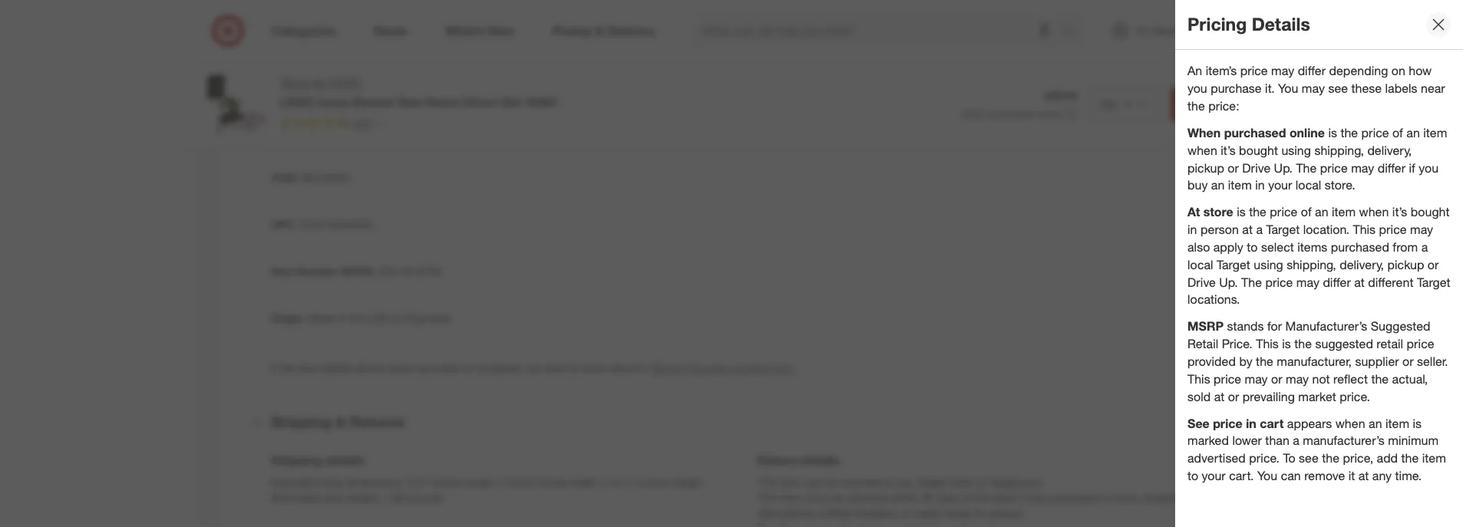 Task type: vqa. For each thing, say whether or not it's contained in the screenshot.
the of in the IS THE PRICE OF AN ITEM WHEN IT'S BOUGHT IN PERSON AT A TARGET LOCATION. THIS PRICE MAY ALSO APPLY TO SELECT ITEMS PURCHASED FROM A LOCAL TARGET USING SHIPPING, DELIVERY, PICKUP OR DRIVE UP. THE PRICE MAY DIFFER AT DIFFERENT TARGET LOCATIONS.
yes



Task type: locate. For each thing, give the bounding box(es) containing it.
0 vertical spatial ship
[[322, 476, 343, 489]]

0 horizontal spatial when purchased online
[[963, 108, 1060, 120]]

673419340533
[[300, 218, 372, 231]]

details
[[1252, 14, 1311, 35]]

see inside the an item's price may differ depending on how you purchase it. you may see these labels near the price:
[[1329, 81, 1349, 96]]

your left store.
[[1269, 178, 1293, 193]]

when purchased online inside pricing details dialog
[[1188, 125, 1325, 140]]

also
[[1188, 240, 1211, 255]]

0 horizontal spatial your
[[1202, 469, 1226, 484]]

is inside stands for manufacturer's suggested retail price. this is the suggested retail price provided by the manufacturer, supplier or seller. this price may or may not reflect the actual, sold at or prevailing market price.
[[1283, 337, 1292, 352]]

made
[[308, 311, 336, 325]]

details inside return details this item can be returned to any target store or target.com. this item must be returned within 90 days of the date it was purchased in store, shipped, delivered by a shipt shopper, or made ready for pickup.
[[801, 453, 840, 468]]

or inside the is the price of an item when it's bought in person at a target location. this price may also apply to select items purchased from a local target using shipping, delivery, pickup or drive up. the price may differ at different target locations.
[[1428, 257, 1439, 272]]

locations.
[[1188, 292, 1241, 307]]

it. inside the an item's price may differ depending on how you purchase it. you may see these labels near the price:
[[1266, 81, 1275, 96]]

1 horizontal spatial the
[[1297, 160, 1317, 175]]

1 horizontal spatial it.
[[1266, 81, 1275, 96]]

to right "apply"
[[1247, 240, 1258, 255]]

can up must
[[805, 476, 822, 489]]

0 vertical spatial estimated
[[271, 476, 319, 489]]

1 vertical spatial shipping
[[271, 453, 322, 468]]

1 horizontal spatial inches
[[536, 476, 568, 489]]

you right cart.
[[1258, 469, 1278, 484]]

0 vertical spatial you
[[1279, 81, 1299, 96]]

within
[[891, 491, 919, 505]]

cart.
[[1230, 469, 1254, 484]]

an
[[1407, 125, 1421, 140], [1212, 178, 1225, 193], [1316, 205, 1329, 220], [1369, 416, 1383, 431]]

pricing details
[[1188, 14, 1311, 35]]

2 vertical spatial when
[[1336, 416, 1366, 431]]

a down must
[[820, 506, 825, 520]]

to inside button
[[1208, 97, 1220, 112]]

2 shipping from the top
[[271, 453, 322, 468]]

cart down 'purchase'
[[1223, 97, 1247, 112]]

0 vertical spatial see
[[1329, 81, 1349, 96]]

the left the price:
[[1188, 98, 1205, 113]]

may left the these
[[1302, 81, 1325, 96]]

estimated down shipping & returns
[[271, 476, 319, 489]]

accurate
[[418, 361, 460, 375]]

store up person
[[1204, 205, 1234, 220]]

1 horizontal spatial pickup
[[1388, 257, 1425, 272]]

from
[[1393, 240, 1419, 255]]

see
[[1329, 81, 1349, 96], [1299, 451, 1319, 466]]

report
[[652, 361, 686, 375]]

must
[[805, 491, 829, 505]]

online inside pricing details dialog
[[1290, 125, 1325, 140]]

pickup up buy
[[1188, 160, 1225, 175]]

0 horizontal spatial online
[[1036, 108, 1060, 120]]

it inside appears when an item is marked lower than a manufacturer's minimum advertised price. to see the price, add the item to your cart. you can remove it at any time.
[[1349, 469, 1356, 484]]

lego down battery:
[[280, 94, 314, 109]]

online for an item's price may differ depending on how you purchase it. you may see these labels near the price:
[[1290, 125, 1325, 140]]

1 vertical spatial drive
[[1188, 275, 1216, 290]]

0 vertical spatial shipping,
[[1315, 143, 1365, 158]]

0 horizontal spatial it.
[[641, 361, 649, 375]]

when inside pricing details dialog
[[1188, 125, 1221, 140]]

this right "location."
[[1354, 222, 1376, 237]]

1 horizontal spatial bought
[[1411, 205, 1450, 220]]

price. down reflect on the right
[[1340, 389, 1371, 404]]

price. down "than"
[[1250, 451, 1280, 466]]

suggested
[[1316, 337, 1374, 352]]

0 vertical spatial it
[[1349, 469, 1356, 484]]

0 horizontal spatial when
[[963, 108, 987, 120]]

is down the an item's price may differ depending on how you purchase it. you may see these labels near the price:
[[1329, 125, 1338, 140]]

1 vertical spatial delivery,
[[1340, 257, 1385, 272]]

pickup inside is the price of an item when it's bought using shipping, delivery, pickup or drive up. the price may differ if you buy an item in your local store.
[[1188, 160, 1225, 175]]

price up store.
[[1321, 160, 1348, 175]]

1 vertical spatial for
[[974, 506, 987, 520]]

What can we help you find? suggestions appear below search field
[[693, 14, 1066, 48]]

0 vertical spatial cart
[[1223, 97, 1247, 112]]

drive inside the is the price of an item when it's bought in person at a target location. this price may also apply to select items purchased from a local target using shipping, delivery, pickup or drive up. the price may differ at different target locations.
[[1188, 275, 1216, 290]]

target down "apply"
[[1217, 257, 1251, 272]]

details inside shipping details estimated ship dimensions: 3.07 inches length x 10.23 inches width x 15.11 inches height estimated ship weight: 1.66 pounds
[[326, 453, 365, 468]]

ship left weight: on the left bottom of the page
[[322, 491, 343, 505]]

the inside the is the price of an item when it's bought in person at a target location. this price may also apply to select items purchased from a local target using shipping, delivery, pickup or drive up. the price may differ at different target locations.
[[1242, 275, 1263, 290]]

2 x from the left
[[600, 476, 606, 489]]

your down advertised
[[1202, 469, 1226, 484]]

for inside stands for manufacturer's suggested retail price. this is the suggested retail price provided by the manufacturer, supplier or seller. this price may or may not reflect the actual, sold at or prevailing market price.
[[1268, 319, 1283, 334]]

0 vertical spatial for
[[1268, 319, 1283, 334]]

it
[[1349, 469, 1356, 484], [1018, 491, 1024, 505]]

0 vertical spatial you
[[1188, 81, 1208, 96]]

you
[[1279, 81, 1299, 96], [1258, 469, 1278, 484]]

1 horizontal spatial lego
[[328, 75, 361, 90]]

details for shipping
[[326, 453, 365, 468]]

pickup
[[1188, 160, 1225, 175], [1388, 257, 1425, 272]]

0 horizontal spatial x
[[498, 476, 504, 489]]

the left date
[[975, 491, 990, 505]]

returns
[[350, 414, 405, 431]]

local inside the is the price of an item when it's bought in person at a target location. this price may also apply to select items purchased from a local target using shipping, delivery, pickup or drive up. the price may differ at different target locations.
[[1188, 257, 1214, 272]]

0 vertical spatial price.
[[1340, 389, 1371, 404]]

is up the minimum
[[1413, 416, 1422, 431]]

it's inside is the price of an item when it's bought using shipping, delivery, pickup or drive up. the price may differ if you buy an item in your local store.
[[1221, 143, 1236, 158]]

an up manufacturer's
[[1369, 416, 1383, 431]]

1 horizontal spatial any
[[1373, 469, 1392, 484]]

local down also
[[1188, 257, 1214, 272]]

1 vertical spatial up.
[[1220, 275, 1238, 290]]

add to cart
[[1181, 97, 1247, 112]]

00-
[[401, 265, 418, 278]]

: for made in the usa or imported
[[302, 311, 305, 325]]

0 horizontal spatial the
[[1242, 275, 1263, 290]]

when purchased online
[[963, 108, 1060, 120], [1188, 125, 1325, 140]]

when purchased online down the price:
[[1188, 125, 1325, 140]]

to down advertised
[[1188, 469, 1199, 484]]

see right to
[[1299, 451, 1319, 466]]

0 horizontal spatial drive
[[1188, 275, 1216, 290]]

in down at
[[1188, 222, 1198, 237]]

a up select
[[1257, 222, 1263, 237]]

0 vertical spatial when purchased online
[[963, 108, 1060, 120]]

seller.
[[1418, 354, 1449, 369]]

lego up icons
[[328, 75, 361, 90]]

0 vertical spatial when
[[1188, 143, 1218, 158]]

of inside the is the price of an item when it's bought in person at a target location. this price may also apply to select items purchased from a local target using shipping, delivery, pickup or drive up. the price may differ at different target locations.
[[1302, 205, 1312, 220]]

cart inside pricing details dialog
[[1260, 416, 1284, 431]]

item up the at store
[[1229, 178, 1252, 193]]

0 horizontal spatial see
[[1299, 451, 1319, 466]]

0 vertical spatial it.
[[1266, 81, 1275, 96]]

1 horizontal spatial you
[[1419, 160, 1439, 175]]

supplier
[[1356, 354, 1400, 369]]

target right 'different'
[[1418, 275, 1451, 290]]

the up "remove"
[[1323, 451, 1340, 466]]

retail
[[1377, 337, 1404, 352]]

this up sold
[[1188, 372, 1211, 387]]

0 horizontal spatial you
[[1188, 81, 1208, 96]]

: left 80130323
[[296, 171, 299, 184]]

1 x from the left
[[498, 476, 504, 489]]

a right "than"
[[1293, 434, 1300, 449]]

1 horizontal spatial price.
[[1340, 389, 1371, 404]]

using down the an item's price may differ depending on how you purchase it. you may see these labels near the price:
[[1282, 143, 1312, 158]]

0 horizontal spatial for
[[974, 506, 987, 520]]

battery
[[332, 77, 367, 91]]

0 vertical spatial store
[[1204, 205, 1234, 220]]

online down $39.99
[[1036, 108, 1060, 120]]

purchased inside return details this item can be returned to any target store or target.com. this item must be returned within 90 days of the date it was purchased in store, shipped, delivered by a shipt shopper, or made ready for pickup.
[[1049, 491, 1100, 505]]

be up shipt
[[832, 491, 844, 505]]

1 horizontal spatial you
[[1279, 81, 1299, 96]]

differ left "if"
[[1378, 160, 1406, 175]]

1 vertical spatial price.
[[1250, 451, 1280, 466]]

shipping down shipping & returns
[[271, 453, 322, 468]]

item down return
[[781, 476, 802, 489]]

2 vertical spatial differ
[[1323, 275, 1351, 290]]

: left 204-
[[373, 265, 376, 278]]

: left the 673419340533
[[294, 218, 297, 231]]

want
[[543, 361, 566, 375]]

2 inches from the left
[[536, 476, 568, 489]]

0 vertical spatial up.
[[1275, 160, 1293, 175]]

1 horizontal spatial your
[[1269, 178, 1293, 193]]

the
[[1297, 160, 1317, 175], [1242, 275, 1263, 290]]

inches right "15.11" on the bottom left of the page
[[638, 476, 670, 489]]

1 vertical spatial when
[[1360, 205, 1390, 220]]

x
[[498, 476, 504, 489], [600, 476, 606, 489]]

any inside appears when an item is marked lower than a manufacturer's minimum advertised price. to see the price, add the item to your cart. you can remove it at any time.
[[1373, 469, 1392, 484]]

bonsai
[[353, 94, 393, 109]]

1 horizontal spatial x
[[600, 476, 606, 489]]

0 vertical spatial of
[[1393, 125, 1404, 140]]

$39.99
[[1045, 89, 1077, 103]]

using down select
[[1254, 257, 1284, 272]]

bought inside is the price of an item when it's bought using shipping, delivery, pickup or drive up. the price may differ if you buy an item in your local store.
[[1240, 143, 1279, 158]]

search
[[1056, 25, 1093, 40]]

you inside the an item's price may differ depending on how you purchase it. you may see these labels near the price:
[[1279, 81, 1299, 96]]

store up days
[[949, 476, 974, 489]]

see inside appears when an item is marked lower than a manufacturer's minimum advertised price. to see the price, add the item to your cart. you can remove it at any time.
[[1299, 451, 1319, 466]]

1 horizontal spatial cart
[[1260, 416, 1284, 431]]

it's for from
[[1393, 205, 1408, 220]]

a
[[1257, 222, 1263, 237], [1422, 240, 1429, 255], [1293, 434, 1300, 449], [820, 506, 825, 520]]

the inside is the price of an item when it's bought using shipping, delivery, pickup or drive up. the price may differ if you buy an item in your local store.
[[1297, 160, 1317, 175]]

1 vertical spatial using
[[1254, 257, 1284, 272]]

0 horizontal spatial lego
[[280, 94, 314, 109]]

1 vertical spatial when purchased online
[[1188, 125, 1325, 140]]

when for an
[[1188, 143, 1218, 158]]

shipping, inside the is the price of an item when it's bought in person at a target location. this price may also apply to select items purchased from a local target using shipping, delivery, pickup or drive up. the price may differ at different target locations.
[[1287, 257, 1337, 272]]

0 vertical spatial delivery,
[[1368, 143, 1412, 158]]

1 vertical spatial you
[[1419, 160, 1439, 175]]

purchased inside the is the price of an item when it's bought in person at a target location. this price may also apply to select items purchased from a local target using shipping, delivery, pickup or drive up. the price may differ at different target locations.
[[1331, 240, 1390, 255]]

1 vertical spatial pickup
[[1388, 257, 1425, 272]]

0 horizontal spatial local
[[1188, 257, 1214, 272]]

1 vertical spatial see
[[1299, 451, 1319, 466]]

1 horizontal spatial up.
[[1275, 160, 1293, 175]]

if
[[271, 361, 277, 375]]

you up add
[[1188, 81, 1208, 96]]

at store
[[1188, 205, 1234, 220]]

it's up from
[[1393, 205, 1408, 220]]

0 horizontal spatial you
[[1258, 469, 1278, 484]]

0 horizontal spatial any
[[897, 476, 914, 489]]

online down the an item's price may differ depending on how you purchase it. you may see these labels near the price:
[[1290, 125, 1325, 140]]

x right width
[[600, 476, 606, 489]]

details up "dimensions:"
[[326, 453, 365, 468]]

imported
[[406, 311, 450, 325]]

it's down the price:
[[1221, 143, 1236, 158]]

battery:
[[271, 77, 312, 91]]

price. inside stands for manufacturer's suggested retail price. this is the suggested retail price provided by the manufacturer, supplier or seller. this price may or may not reflect the actual, sold at or prevailing market price.
[[1340, 389, 1371, 404]]

may down details
[[1272, 63, 1295, 78]]

date
[[305, 124, 329, 138]]

shipping, down items
[[1287, 257, 1337, 272]]

it's for item
[[1221, 143, 1236, 158]]

when inside is the price of an item when it's bought using shipping, delivery, pickup or drive up. the price may differ if you buy an item in your local store.
[[1188, 143, 1218, 158]]

delivery, inside is the price of an item when it's bought using shipping, delivery, pickup or drive up. the price may differ if you buy an item in your local store.
[[1368, 143, 1412, 158]]

0 horizontal spatial inches
[[431, 476, 462, 489]]

shipping & returns button
[[231, 398, 1233, 447]]

0 horizontal spatial store
[[949, 476, 974, 489]]

know
[[582, 361, 607, 375]]

provided
[[1188, 354, 1236, 369]]

1 horizontal spatial of
[[1302, 205, 1312, 220]]

1 vertical spatial it
[[1018, 491, 1024, 505]]

may left not
[[1286, 372, 1309, 387]]

1 vertical spatial ship
[[322, 491, 343, 505]]

local
[[1296, 178, 1322, 193], [1188, 257, 1214, 272]]

local left store.
[[1296, 178, 1322, 193]]

icons
[[318, 94, 350, 109]]

3 inches from the left
[[638, 476, 670, 489]]

may up store.
[[1352, 160, 1375, 175]]

0 horizontal spatial up.
[[1220, 275, 1238, 290]]

when for an item's price may differ depending on how you purchase it. you may see these labels near the price:
[[1188, 125, 1221, 140]]

x left 10.23
[[498, 476, 504, 489]]

1 horizontal spatial online
[[1290, 125, 1325, 140]]

0 horizontal spatial bought
[[1240, 143, 1279, 158]]

is inside appears when an item is marked lower than a manufacturer's minimum advertised price. to see the price, add the item to your cart. you can remove it at any time.
[[1413, 416, 1422, 431]]

1 horizontal spatial when purchased online
[[1188, 125, 1325, 140]]

you
[[1188, 81, 1208, 96], [1419, 160, 1439, 175]]

origin
[[271, 311, 302, 325]]

2 horizontal spatial inches
[[638, 476, 670, 489]]

item down the minimum
[[1423, 451, 1447, 466]]

an up "location."
[[1316, 205, 1329, 220]]

can inside return details this item can be returned to any target store or target.com. this item must be returned within 90 days of the date it was purchased in store, shipped, delivered by a shipt shopper, or made ready for pickup.
[[805, 476, 822, 489]]

1 vertical spatial of
[[1302, 205, 1312, 220]]

0 vertical spatial the
[[1297, 160, 1317, 175]]

search button
[[1056, 14, 1093, 51]]

0 horizontal spatial of
[[963, 491, 972, 505]]

using
[[1282, 143, 1312, 158], [1254, 257, 1284, 272]]

ship
[[322, 476, 343, 489], [322, 491, 343, 505]]

is inside the is the price of an item when it's bought in person at a target location. this price may also apply to select items purchased from a local target using shipping, delivery, pickup or drive up. the price may differ at different target locations.
[[1237, 205, 1246, 220]]

845
[[352, 117, 370, 130]]

details
[[322, 361, 354, 375], [326, 453, 365, 468], [801, 453, 840, 468]]

shipping for shipping details estimated ship dimensions: 3.07 inches length x 10.23 inches width x 15.11 inches height estimated ship weight: 1.66 pounds
[[271, 453, 322, 468]]

your
[[1269, 178, 1293, 193], [1202, 469, 1226, 484]]

item number (dpci) : 204-00-8705
[[271, 265, 442, 278]]

drive inside is the price of an item when it's bought using shipping, delivery, pickup or drive up. the price may differ if you buy an item in your local store.
[[1243, 160, 1271, 175]]

0 vertical spatial using
[[1282, 143, 1312, 158]]

be up must
[[825, 476, 838, 489]]

at left 'different'
[[1355, 275, 1365, 290]]

used
[[370, 77, 396, 91]]

price up 'purchase'
[[1241, 63, 1268, 78]]

may up from
[[1411, 222, 1434, 237]]

1 vertical spatial your
[[1202, 469, 1226, 484]]

bought for in
[[1240, 143, 1279, 158]]

bought up from
[[1411, 205, 1450, 220]]

labels
[[1386, 81, 1418, 96]]

or inside is the price of an item when it's bought using shipping, delivery, pickup or drive up. the price may differ if you buy an item in your local store.
[[1228, 160, 1239, 175]]

2 estimated from the top
[[271, 491, 319, 505]]

0 vertical spatial pickup
[[1188, 160, 1225, 175]]

ship left "dimensions:"
[[322, 476, 343, 489]]

is up person
[[1237, 205, 1246, 220]]

report incorrect product info. button
[[652, 361, 795, 376]]

differ down items
[[1323, 275, 1351, 290]]

price down "provided"
[[1214, 372, 1242, 387]]

days
[[937, 491, 960, 505]]

of inside return details this item can be returned to any target store or target.com. this item must be returned within 90 days of the date it was purchased in store, shipped, delivered by a shipt shopper, or made ready for pickup.
[[963, 491, 972, 505]]

item
[[271, 265, 294, 278]]

price up select
[[1270, 205, 1298, 220]]

not
[[1313, 372, 1331, 387]]

shipping inside dropdown button
[[271, 414, 332, 431]]

details up must
[[801, 453, 840, 468]]

it's
[[1221, 143, 1236, 158], [1393, 205, 1408, 220]]

pickup down from
[[1388, 257, 1425, 272]]

1 horizontal spatial see
[[1329, 81, 1349, 96]]

your inside is the price of an item when it's bought using shipping, delivery, pickup or drive up. the price may differ if you buy an item in your local store.
[[1269, 178, 1293, 193]]

1 shipping from the top
[[271, 414, 332, 431]]

lower
[[1233, 434, 1262, 449]]

up.
[[1275, 160, 1293, 175], [1220, 275, 1238, 290]]

1 vertical spatial it's
[[1393, 205, 1408, 220]]

0 vertical spatial differ
[[1298, 63, 1326, 78]]

bought inside the is the price of an item when it's bought in person at a target location. this price may also apply to select items purchased from a local target using shipping, delivery, pickup or drive up. the price may differ at different target locations.
[[1411, 205, 1450, 220]]

0 vertical spatial online
[[1036, 108, 1060, 120]]

at right sold
[[1215, 389, 1225, 404]]

to inside the is the price of an item when it's bought in person at a target location. this price may also apply to select items purchased from a local target using shipping, delivery, pickup or drive up. the price may differ at different target locations.
[[1247, 240, 1258, 255]]

can down to
[[1281, 469, 1301, 484]]

shipping details estimated ship dimensions: 3.07 inches length x 10.23 inches width x 15.11 inches height estimated ship weight: 1.66 pounds
[[271, 453, 703, 505]]

1 vertical spatial store
[[949, 476, 974, 489]]

when inside the is the price of an item when it's bought in person at a target location. this price may also apply to select items purchased from a local target using shipping, delivery, pickup or drive up. the price may differ at different target locations.
[[1360, 205, 1390, 220]]

target up 90
[[917, 476, 946, 489]]

1 vertical spatial it.
[[641, 361, 649, 375]]

it's inside the is the price of an item when it's bought in person at a target location. this price may also apply to select items purchased from a local target using shipping, delivery, pickup or drive up. the price may differ at different target locations.
[[1393, 205, 1408, 220]]

of up ready
[[963, 491, 972, 505]]

differ inside the an item's price may differ depending on how you purchase it. you may see these labels near the price:
[[1298, 63, 1326, 78]]

1 horizontal spatial when
[[1188, 125, 1221, 140]]

online
[[1036, 108, 1060, 120], [1290, 125, 1325, 140]]

0 vertical spatial bought
[[1240, 143, 1279, 158]]

1 vertical spatial local
[[1188, 257, 1214, 272]]

advertised
[[1188, 451, 1246, 466]]

shipping inside shipping details estimated ship dimensions: 3.07 inches length x 10.23 inches width x 15.11 inches height estimated ship weight: 1.66 pounds
[[271, 453, 322, 468]]

a inside return details this item can be returned to any target store or target.com. this item must be returned within 90 days of the date it was purchased in store, shipped, delivered by a shipt shopper, or made ready for pickup.
[[820, 506, 825, 520]]

the down "apply"
[[1242, 275, 1263, 290]]

differ
[[1298, 63, 1326, 78], [1378, 160, 1406, 175], [1323, 275, 1351, 290]]

the inside the is the price of an item when it's bought in person at a target location. this price may also apply to select items purchased from a local target using shipping, delivery, pickup or drive up. the price may differ at different target locations.
[[1250, 205, 1267, 220]]

when
[[1188, 143, 1218, 158], [1360, 205, 1390, 220], [1336, 416, 1366, 431]]

person
[[1201, 222, 1239, 237]]

delivery, up "if"
[[1368, 143, 1412, 158]]

1 vertical spatial by
[[805, 506, 817, 520]]

store,
[[1114, 491, 1141, 505]]

using inside is the price of an item when it's bought using shipping, delivery, pickup or drive up. the price may differ if you buy an item in your local store.
[[1282, 143, 1312, 158]]

any
[[1373, 469, 1392, 484], [897, 476, 914, 489]]

may up prevailing
[[1245, 372, 1268, 387]]

0 vertical spatial it's
[[1221, 143, 1236, 158]]

shipping left '&'
[[271, 414, 332, 431]]

1 vertical spatial when
[[1188, 125, 1221, 140]]

or
[[1228, 160, 1239, 175], [1428, 257, 1439, 272], [393, 311, 403, 325], [1403, 354, 1414, 369], [463, 361, 473, 375], [1272, 372, 1283, 387], [1229, 389, 1240, 404], [977, 476, 986, 489], [901, 506, 911, 520]]

1 vertical spatial the
[[1242, 275, 1263, 290]]

different
[[1369, 275, 1414, 290]]

1 vertical spatial online
[[1290, 125, 1325, 140]]

of inside is the price of an item when it's bought using shipping, delivery, pickup or drive up. the price may differ if you buy an item in your local store.
[[1393, 125, 1404, 140]]

0 horizontal spatial cart
[[1223, 97, 1247, 112]]

may down items
[[1297, 275, 1320, 290]]

delivery, up 'different'
[[1340, 257, 1385, 272]]

any up 'within'
[[897, 476, 914, 489]]

1 vertical spatial you
[[1258, 469, 1278, 484]]

by down price.
[[1240, 354, 1253, 369]]

0 vertical spatial by
[[1240, 354, 1253, 369]]

0 horizontal spatial pickup
[[1188, 160, 1225, 175]]

0 vertical spatial local
[[1296, 178, 1322, 193]]

0 vertical spatial when
[[963, 108, 987, 120]]



Task type: describe. For each thing, give the bounding box(es) containing it.
the right if on the bottom left
[[280, 361, 295, 375]]

by inside stands for manufacturer's suggested retail price. this is the suggested retail price provided by the manufacturer, supplier or seller. this price may or may not reflect the actual, sold at or prevailing market price.
[[1240, 354, 1253, 369]]

was
[[1027, 491, 1046, 505]]

pricing
[[1188, 14, 1247, 35]]

add
[[1377, 451, 1399, 466]]

an up "if"
[[1407, 125, 1421, 140]]

pickup inside the is the price of an item when it's bought in person at a target location. this price may also apply to select items purchased from a local target using shipping, delivery, pickup or drive up. the price may differ at different target locations.
[[1388, 257, 1425, 272]]

store inside pricing details dialog
[[1204, 205, 1234, 220]]

location.
[[1304, 222, 1350, 237]]

shop all lego lego icons bonsai tree home décor set 10281
[[280, 75, 558, 109]]

buy
[[1188, 178, 1208, 193]]

an
[[1188, 63, 1203, 78]]

upc : 673419340533
[[271, 218, 372, 231]]

stands for manufacturer's suggested retail price. this is the suggested retail price provided by the manufacturer, supplier or seller. this price may or may not reflect the actual, sold at or prevailing market price.
[[1188, 319, 1449, 404]]

height
[[673, 476, 703, 489]]

if the item details above aren't accurate or complete, we want to know about it. report incorrect product info.
[[271, 361, 795, 375]]

you inside the an item's price may differ depending on how you purchase it. you may see these labels near the price:
[[1188, 81, 1208, 96]]

price up from
[[1380, 222, 1407, 237]]

or down 'within'
[[901, 506, 911, 520]]

up. inside is the price of an item when it's bought using shipping, delivery, pickup or drive up. the price may differ if you buy an item in your local store.
[[1275, 160, 1293, 175]]

price down the these
[[1362, 125, 1390, 140]]

shipping, inside is the price of an item when it's bought using shipping, delivery, pickup or drive up. the price may differ if you buy an item in your local store.
[[1315, 143, 1365, 158]]

price up seller.
[[1407, 337, 1435, 352]]

it inside return details this item can be returned to any target store or target.com. this item must be returned within 90 days of the date it was purchased in store, shipped, delivered by a shipt shopper, or made ready for pickup.
[[1018, 491, 1024, 505]]

weight:
[[346, 491, 380, 505]]

retail
[[1188, 337, 1219, 352]]

or left target.com.
[[977, 476, 986, 489]]

these
[[1352, 81, 1382, 96]]

return details this item can be returned to any target store or target.com. this item must be returned within 90 days of the date it was purchased in store, shipped, delivered by a shipt shopper, or made ready for pickup.
[[758, 453, 1185, 520]]

apply
[[1214, 240, 1244, 255]]

you inside appears when an item is marked lower than a manufacturer's minimum advertised price. to see the price, add the item to your cart. you can remove it at any time.
[[1258, 469, 1278, 484]]

an inside appears when an item is marked lower than a manufacturer's minimum advertised price. to see the price, add the item to your cart. you can remove it at any time.
[[1369, 416, 1383, 431]]

in right 'made'
[[339, 311, 347, 325]]

street date : january 1, 2021
[[271, 124, 412, 138]]

image of lego icons bonsai tree home décor set 10281 image
[[207, 74, 268, 135]]

add
[[1181, 97, 1205, 112]]

price:
[[1209, 98, 1240, 113]]

in up lower
[[1247, 416, 1257, 431]]

pricing details dialog
[[1176, 0, 1464, 528]]

1 vertical spatial lego
[[280, 94, 314, 109]]

pounds
[[407, 491, 444, 505]]

the inside return details this item can be returned to any target store or target.com. this item must be returned within 90 days of the date it was purchased in store, shipped, delivered by a shipt shopper, or made ready for pickup.
[[975, 491, 990, 505]]

items
[[1298, 240, 1328, 255]]

no
[[315, 77, 329, 91]]

: for 80130323
[[296, 171, 299, 184]]

january
[[335, 124, 373, 138]]

an inside the is the price of an item when it's bought in person at a target location. this price may also apply to select items purchased from a local target using shipping, delivery, pickup or drive up. the price may differ at different target locations.
[[1316, 205, 1329, 220]]

a right from
[[1422, 240, 1429, 255]]

the up time.
[[1402, 451, 1419, 466]]

delivery, inside the is the price of an item when it's bought in person at a target location. this price may also apply to select items purchased from a local target using shipping, delivery, pickup or drive up. the price may differ at different target locations.
[[1340, 257, 1385, 272]]

item up "delivered"
[[781, 491, 802, 505]]

item right if on the bottom left
[[298, 361, 319, 375]]

is the price of an item when it's bought using shipping, delivery, pickup or drive up. the price may differ if you buy an item in your local store.
[[1188, 125, 1448, 193]]

may inside is the price of an item when it's bought using shipping, delivery, pickup or drive up. the price may differ if you buy an item in your local store.
[[1352, 160, 1375, 175]]

dimensions:
[[346, 476, 404, 489]]

pickup.
[[990, 506, 1024, 520]]

or up the actual,
[[1403, 354, 1414, 369]]

when inside appears when an item is marked lower than a manufacturer's minimum advertised price. to see the price, add the item to your cart. you can remove it at any time.
[[1336, 416, 1366, 431]]

minimum
[[1389, 434, 1439, 449]]

0 vertical spatial be
[[825, 476, 838, 489]]

store inside return details this item can be returned to any target store or target.com. this item must be returned within 90 days of the date it was purchased in store, shipped, delivered by a shipt shopper, or made ready for pickup.
[[949, 476, 974, 489]]

the up prevailing
[[1256, 354, 1274, 369]]

0 vertical spatial returned
[[841, 476, 882, 489]]

by inside return details this item can be returned to any target store or target.com. this item must be returned within 90 days of the date it was purchased in store, shipped, delivered by a shipt shopper, or made ready for pickup.
[[805, 506, 817, 520]]

tcin
[[271, 171, 296, 184]]

at inside appears when an item is marked lower than a manufacturer's minimum advertised price. to see the price, add the item to your cart. you can remove it at any time.
[[1359, 469, 1370, 484]]

15.11
[[609, 476, 635, 489]]

appears when an item is marked lower than a manufacturer's minimum advertised price. to see the price, add the item to your cart. you can remove it at any time.
[[1188, 416, 1447, 484]]

tree
[[397, 94, 421, 109]]

&
[[336, 414, 346, 431]]

204-
[[379, 265, 401, 278]]

(dpci)
[[341, 265, 373, 278]]

2 ship from the top
[[322, 491, 343, 505]]

at up "apply"
[[1243, 222, 1253, 237]]

any inside return details this item can be returned to any target store or target.com. this item must be returned within 90 days of the date it was purchased in store, shipped, delivered by a shipt shopper, or made ready for pickup.
[[897, 476, 914, 489]]

this down return
[[758, 476, 778, 489]]

the down the supplier
[[1372, 372, 1389, 387]]

you inside is the price of an item when it's bought using shipping, delivery, pickup or drive up. the price may differ if you buy an item in your local store.
[[1419, 160, 1439, 175]]

when for purchased
[[1360, 205, 1390, 220]]

cart inside add to cart button
[[1223, 97, 1247, 112]]

this down stands
[[1257, 337, 1279, 352]]

: left january
[[329, 124, 332, 138]]

to right want
[[569, 361, 579, 375]]

shipping for shipping & returns
[[271, 414, 332, 431]]

plastic
[[319, 30, 351, 44]]

actual,
[[1393, 372, 1429, 387]]

a inside appears when an item is marked lower than a manufacturer's minimum advertised price. to see the price, add the item to your cart. you can remove it at any time.
[[1293, 434, 1300, 449]]

when for $39.99
[[963, 108, 987, 120]]

material:
[[271, 30, 316, 44]]

item up the minimum
[[1386, 416, 1410, 431]]

market
[[1299, 389, 1337, 404]]

for inside return details this item can be returned to any target store or target.com. this item must be returned within 90 days of the date it was purchased in store, shipped, delivered by a shipt shopper, or made ready for pickup.
[[974, 506, 987, 520]]

aren't
[[389, 361, 415, 375]]

0 vertical spatial lego
[[328, 75, 361, 90]]

this inside the is the price of an item when it's bought in person at a target location. this price may also apply to select items purchased from a local target using shipping, delivery, pickup or drive up. the price may differ at different target locations.
[[1354, 222, 1376, 237]]

1,
[[376, 124, 385, 138]]

usa
[[368, 311, 390, 325]]

or up the see price in cart
[[1229, 389, 1240, 404]]

the inside the an item's price may differ depending on how you purchase it. you may see these labels near the price:
[[1188, 98, 1205, 113]]

8705
[[418, 265, 442, 278]]

price,
[[1344, 451, 1374, 466]]

time.
[[1396, 469, 1422, 484]]

material: plastic
[[271, 30, 351, 44]]

the left usa
[[350, 311, 365, 325]]

the up manufacturer,
[[1295, 337, 1312, 352]]

or right usa
[[393, 311, 403, 325]]

1 ship from the top
[[322, 476, 343, 489]]

or right "accurate"
[[463, 361, 473, 375]]

all
[[313, 75, 325, 90]]

if
[[1410, 160, 1416, 175]]

local inside is the price of an item when it's bought using shipping, delivery, pickup or drive up. the price may differ if you buy an item in your local store.
[[1296, 178, 1322, 193]]

your inside appears when an item is marked lower than a manufacturer's minimum advertised price. to see the price, add the item to your cart. you can remove it at any time.
[[1202, 469, 1226, 484]]

shipped,
[[1144, 491, 1185, 505]]

details for return
[[801, 453, 840, 468]]

1.66
[[383, 491, 404, 505]]

select
[[1262, 240, 1295, 255]]

can inside appears when an item is marked lower than a manufacturer's minimum advertised price. to see the price, add the item to your cart. you can remove it at any time.
[[1281, 469, 1301, 484]]

differ inside the is the price of an item when it's bought in person at a target location. this price may also apply to select items purchased from a local target using shipping, delivery, pickup or drive up. the price may differ at different target locations.
[[1323, 275, 1351, 290]]

target inside return details this item can be returned to any target store or target.com. this item must be returned within 90 days of the date it was purchased in store, shipped, delivered by a shipt shopper, or made ready for pickup.
[[917, 476, 946, 489]]

at inside stands for manufacturer's suggested retail price. this is the suggested retail price provided by the manufacturer, supplier or seller. this price may or may not reflect the actual, sold at or prevailing market price.
[[1215, 389, 1225, 404]]

shopper,
[[856, 506, 898, 520]]

to inside return details this item can be returned to any target store or target.com. this item must be returned within 90 days of the date it was purchased in store, shipped, delivered by a shipt shopper, or made ready for pickup.
[[885, 476, 894, 489]]

complete,
[[476, 361, 523, 375]]

to inside appears when an item is marked lower than a manufacturer's minimum advertised price. to see the price, add the item to your cart. you can remove it at any time.
[[1188, 469, 1199, 484]]

item inside the is the price of an item when it's bought in person at a target location. this price may also apply to select items purchased from a local target using shipping, delivery, pickup or drive up. the price may differ at different target locations.
[[1332, 205, 1356, 220]]

price.
[[1222, 337, 1253, 352]]

purchase
[[1211, 81, 1262, 96]]

or up prevailing
[[1272, 372, 1283, 387]]

in inside return details this item can be returned to any target store or target.com. this item must be returned within 90 days of the date it was purchased in store, shipped, delivered by a shipt shopper, or made ready for pickup.
[[1103, 491, 1111, 505]]

details left above
[[322, 361, 354, 375]]

manufacturer,
[[1277, 354, 1352, 369]]

price down select
[[1266, 275, 1294, 290]]

when purchased online for an item's price may differ depending on how you purchase it. you may see these labels near the price:
[[1188, 125, 1325, 140]]

upc
[[271, 218, 294, 231]]

bought for a
[[1411, 205, 1450, 220]]

1 inches from the left
[[431, 476, 462, 489]]

how
[[1409, 63, 1432, 78]]

suggested
[[1371, 319, 1431, 334]]

this up "delivered"
[[758, 491, 778, 505]]

using inside the is the price of an item when it's bought in person at a target location. this price may also apply to select items purchased from a local target using shipping, delivery, pickup or drive up. the price may differ at different target locations.
[[1254, 257, 1284, 272]]

target up select
[[1267, 222, 1300, 237]]

above
[[357, 361, 386, 375]]

length
[[465, 476, 495, 489]]

of for select
[[1302, 205, 1312, 220]]

: for 673419340533
[[294, 218, 297, 231]]

is inside is the price of an item when it's bought using shipping, delivery, pickup or drive up. the price may differ if you buy an item in your local store.
[[1329, 125, 1338, 140]]

1 estimated from the top
[[271, 476, 319, 489]]

see
[[1188, 416, 1210, 431]]

online for $39.99
[[1036, 108, 1060, 120]]

an right buy
[[1212, 178, 1225, 193]]

when purchased online for $39.99
[[963, 108, 1060, 120]]

manufacturer's
[[1286, 319, 1368, 334]]

1 vertical spatial be
[[832, 491, 844, 505]]

stands
[[1228, 319, 1265, 334]]

about
[[610, 361, 638, 375]]

prevailing
[[1243, 389, 1295, 404]]

item's
[[1206, 63, 1237, 78]]

up. inside the is the price of an item when it's bought in person at a target location. this price may also apply to select items purchased from a local target using shipping, delivery, pickup or drive up. the price may differ at different target locations.
[[1220, 275, 1238, 290]]

price inside the an item's price may differ depending on how you purchase it. you may see these labels near the price:
[[1241, 63, 1268, 78]]

price. inside appears when an item is marked lower than a manufacturer's minimum advertised price. to see the price, add the item to your cart. you can remove it at any time.
[[1250, 451, 1280, 466]]

in inside the is the price of an item when it's bought in person at a target location. this price may also apply to select items purchased from a local target using shipping, delivery, pickup or drive up. the price may differ at different target locations.
[[1188, 222, 1198, 237]]

price up lower
[[1214, 416, 1243, 431]]

to
[[1284, 451, 1296, 466]]

target.com.
[[989, 476, 1044, 489]]

add to cart button
[[1171, 88, 1257, 121]]

in inside is the price of an item when it's bought using shipping, delivery, pickup or drive up. the price may differ if you buy an item in your local store.
[[1256, 178, 1265, 193]]

the inside is the price of an item when it's bought using shipping, delivery, pickup or drive up. the price may differ if you buy an item in your local store.
[[1341, 125, 1359, 140]]

shipping & returns
[[271, 414, 405, 431]]

marked
[[1188, 434, 1229, 449]]

manufacturer's
[[1303, 434, 1385, 449]]

set
[[502, 94, 521, 109]]

90
[[922, 491, 934, 505]]

of for you
[[1393, 125, 1404, 140]]

street
[[271, 124, 302, 138]]

1 vertical spatial returned
[[847, 491, 888, 505]]

number
[[297, 265, 338, 278]]

differ inside is the price of an item when it's bought using shipping, delivery, pickup or drive up. the price may differ if you buy an item in your local store.
[[1378, 160, 1406, 175]]

item down near
[[1424, 125, 1448, 140]]

msrp
[[1188, 319, 1224, 334]]



